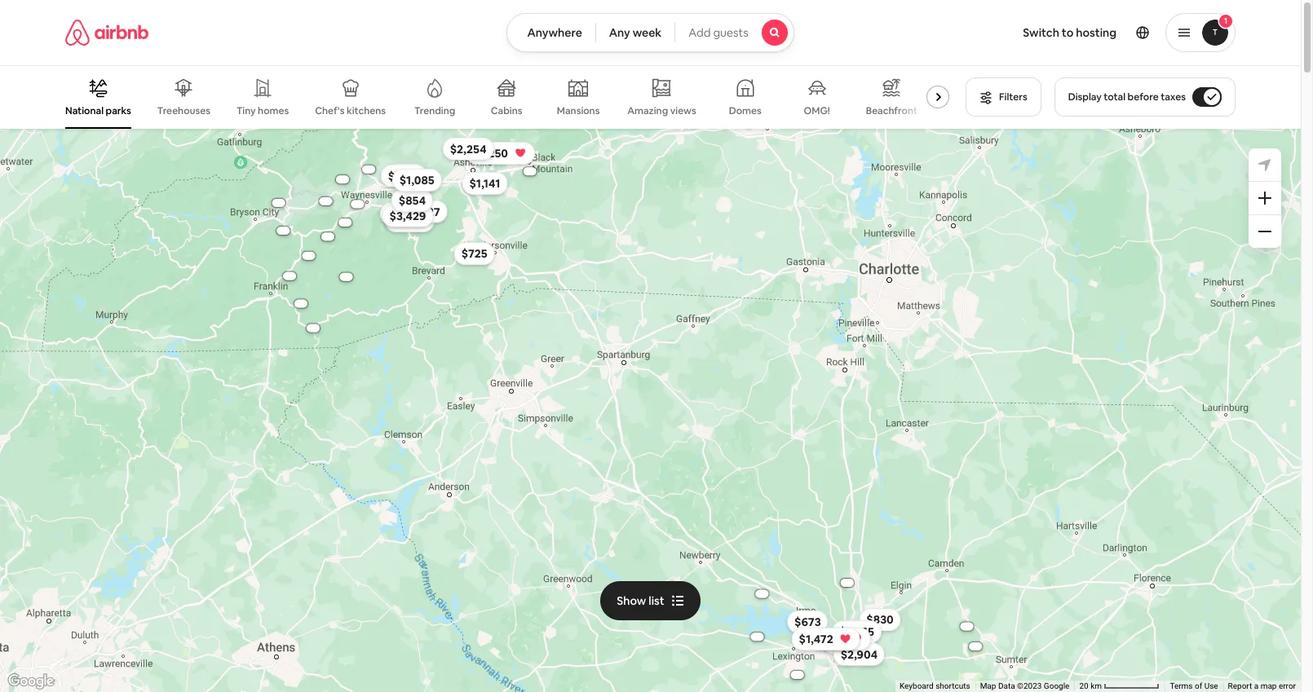 Task type: describe. For each thing, give the bounding box(es) containing it.
anywhere button
[[507, 13, 596, 52]]

$722 $527
[[392, 167, 440, 219]]

profile element
[[814, 0, 1236, 65]]

zoom out image
[[1259, 225, 1272, 238]]

$1,141
[[469, 176, 500, 191]]

show
[[617, 594, 647, 609]]

$3,429 button
[[382, 204, 433, 227]]

parks
[[106, 104, 131, 117]]

add
[[689, 25, 711, 40]]

any week
[[609, 25, 662, 40]]

$830
[[867, 613, 894, 628]]

$907
[[843, 641, 870, 656]]

google
[[1045, 682, 1070, 691]]

$1,472
[[799, 632, 833, 647]]

map
[[981, 682, 997, 691]]

error
[[1280, 682, 1297, 691]]

$2,904 button
[[833, 643, 885, 666]]

display
[[1069, 91, 1102, 104]]

$1,141 button
[[462, 172, 507, 195]]

$2,254
[[450, 141, 486, 156]]

mansions
[[557, 104, 600, 118]]

$722 button
[[385, 163, 426, 186]]

$733
[[818, 632, 844, 647]]

add guests
[[689, 25, 749, 40]]

$1,751 button
[[381, 164, 427, 187]]

show list
[[617, 594, 665, 609]]

$1,250
[[473, 146, 508, 160]]

$1,085
[[399, 173, 434, 187]]

$733 button
[[811, 628, 871, 651]]

filters button
[[966, 78, 1042, 117]]

report a map error link
[[1229, 682, 1297, 691]]

1
[[1225, 16, 1228, 26]]

20 km button
[[1075, 681, 1166, 693]]

terms
[[1171, 682, 1194, 691]]

terms of use link
[[1171, 682, 1219, 691]]

$1,660 button
[[380, 202, 430, 225]]

$527
[[414, 204, 440, 219]]

to
[[1062, 25, 1074, 40]]

zoom in image
[[1259, 192, 1272, 205]]

$830 button
[[859, 609, 901, 632]]

20 km
[[1080, 682, 1105, 691]]

tiny
[[237, 104, 256, 118]]

national
[[65, 104, 104, 117]]

shortcuts
[[936, 682, 971, 691]]

week
[[633, 25, 662, 40]]

$673
[[795, 615, 821, 629]]

group containing national parks
[[65, 65, 957, 129]]

$2,554 button
[[297, 324, 329, 332]]

$2,554
[[306, 326, 320, 331]]

list
[[649, 594, 665, 609]]

hosting
[[1077, 25, 1117, 40]]

$2,254 button
[[443, 137, 494, 160]]

map
[[1261, 682, 1278, 691]]

$1,660
[[387, 206, 423, 221]]

keyboard
[[900, 682, 934, 691]]

google map
showing 54 stays. including 3 saved stays. region
[[0, 129, 1302, 693]]

of
[[1196, 682, 1203, 691]]

20
[[1080, 682, 1089, 691]]

amazing views
[[628, 104, 697, 117]]

$1,329
[[392, 213, 427, 228]]

$19,000
[[338, 274, 355, 279]]

$1,065 button
[[832, 621, 882, 644]]

none search field containing anywhere
[[507, 13, 795, 52]]

treehouses
[[157, 104, 211, 118]]

display total before taxes button
[[1055, 78, 1236, 117]]

$673 button
[[787, 611, 828, 634]]

switch to hosting
[[1024, 25, 1117, 40]]

trending
[[415, 104, 456, 118]]



Task type: vqa. For each thing, say whether or not it's contained in the screenshot.
a
yes



Task type: locate. For each thing, give the bounding box(es) containing it.
terms of use
[[1171, 682, 1219, 691]]

use
[[1205, 682, 1219, 691]]

chef's
[[315, 104, 345, 118]]

$1,751
[[388, 168, 420, 183]]

domes
[[729, 104, 762, 118]]

$576 button
[[822, 632, 863, 655]]

a
[[1255, 682, 1259, 691]]

beachfront
[[867, 104, 918, 118]]

total
[[1104, 91, 1126, 104]]

$907 button
[[835, 637, 877, 660]]

km
[[1091, 682, 1103, 691]]

$1,472 button
[[792, 628, 860, 651]]

data
[[999, 682, 1016, 691]]

kitchens
[[347, 104, 386, 118]]

homes
[[258, 104, 289, 118]]

group
[[65, 65, 957, 129]]

tiny homes
[[237, 104, 289, 118]]

add guests button
[[675, 13, 795, 52]]

google image
[[4, 672, 58, 693]]

taxes
[[1161, 91, 1187, 104]]

switch
[[1024, 25, 1060, 40]]

guests
[[714, 25, 749, 40]]

$527 button
[[407, 200, 447, 223]]

views
[[671, 104, 697, 117]]

$576
[[830, 636, 856, 650]]

$3,429
[[389, 208, 426, 223]]

switch to hosting link
[[1014, 16, 1127, 50]]

filters
[[1000, 91, 1028, 104]]

©2023
[[1018, 682, 1043, 691]]

report a map error
[[1229, 682, 1297, 691]]

chef's kitchens
[[315, 104, 386, 118]]

$1,329 button
[[385, 209, 434, 232]]

any
[[609, 25, 631, 40]]

$725
[[461, 246, 487, 261]]

keyboard shortcuts button
[[900, 682, 971, 693]]

$19,000 button
[[330, 273, 362, 281]]

$725 button
[[454, 242, 495, 265]]

national parks
[[65, 104, 131, 117]]

None search field
[[507, 13, 795, 52]]

omg!
[[804, 104, 831, 118]]

any week button
[[596, 13, 676, 52]]

cabins
[[491, 104, 523, 118]]

show list button
[[601, 582, 701, 621]]

report
[[1229, 682, 1253, 691]]

$854 button
[[391, 189, 433, 212]]

$854
[[399, 193, 426, 208]]

map data ©2023 google
[[981, 682, 1070, 691]]

keyboard shortcuts
[[900, 682, 971, 691]]

1 button
[[1166, 13, 1236, 52]]

$1,065
[[839, 625, 874, 640]]

anywhere
[[528, 25, 583, 40]]

before
[[1128, 91, 1159, 104]]

$2,904
[[841, 648, 878, 662]]

amazing
[[628, 104, 669, 117]]



